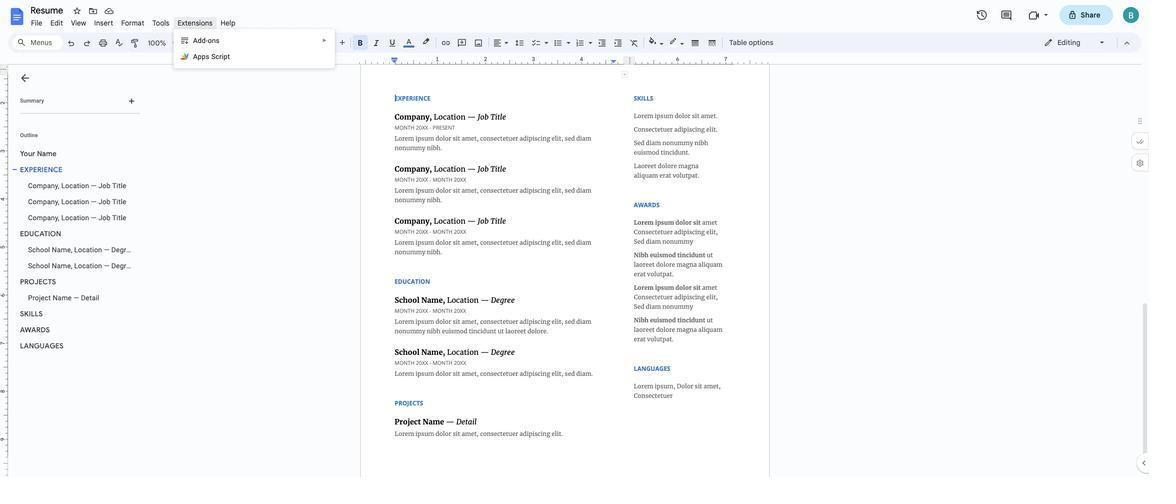 Task type: describe. For each thing, give the bounding box(es) containing it.
summary
[[20, 98, 44, 104]]

table
[[729, 38, 747, 47]]

2 job from the top
[[98, 198, 111, 206]]

dd-
[[198, 37, 208, 45]]

apps script e element
[[193, 53, 233, 61]]

insert image image
[[473, 36, 484, 50]]

table options
[[729, 38, 774, 47]]

2 company, from the top
[[28, 198, 59, 206]]

Zoom field
[[144, 36, 181, 51]]

document outline element
[[8, 65, 144, 477]]

file menu item
[[27, 17, 46, 29]]

file
[[31, 19, 42, 28]]

3 company, location — job title from the top
[[28, 214, 126, 222]]

languages
[[20, 341, 64, 350]]

detail
[[81, 294, 99, 302]]

1 company, from the top
[[28, 182, 59, 190]]

education
[[20, 229, 61, 238]]

numbered list menu image
[[586, 36, 593, 40]]

text color image
[[403, 36, 414, 48]]

mode and view toolbar
[[1037, 33, 1135, 53]]

editing
[[1058, 38, 1081, 47]]

insert menu item
[[90, 17, 117, 29]]

ons
[[208, 37, 220, 45]]

skills
[[20, 309, 43, 318]]

view menu item
[[67, 17, 90, 29]]

line & paragraph spacing image
[[514, 36, 525, 50]]

edit
[[50, 19, 63, 28]]

click to select borders image
[[622, 71, 628, 78]]

insert
[[94, 19, 113, 28]]

1 company, location — job title from the top
[[28, 182, 126, 190]]

tools menu item
[[148, 17, 174, 29]]

format
[[121, 19, 144, 28]]

menu bar banner
[[0, 0, 1149, 477]]

help
[[221, 19, 236, 28]]

1 name, from the top
[[52, 246, 72, 254]]

Star checkbox
[[70, 4, 84, 18]]

1 school name, location — degree from the top
[[28, 246, 134, 254]]

format menu item
[[117, 17, 148, 29]]

awards
[[20, 325, 50, 334]]

1 school from the top
[[28, 246, 50, 254]]

main toolbar
[[62, 0, 779, 284]]

outline heading
[[8, 132, 144, 146]]

extensions menu item
[[174, 17, 217, 29]]

table options button
[[725, 35, 778, 50]]



Task type: vqa. For each thing, say whether or not it's contained in the screenshot.
Menus field
yes



Task type: locate. For each thing, give the bounding box(es) containing it.
summary heading
[[20, 97, 44, 105]]

company, location — job title
[[28, 182, 126, 190], [28, 198, 126, 206], [28, 214, 126, 222]]

school name, location — degree down education
[[28, 246, 134, 254]]

1 vertical spatial job
[[98, 198, 111, 206]]

project
[[28, 294, 51, 302]]

0 vertical spatial company,
[[28, 182, 59, 190]]

school down education
[[28, 246, 50, 254]]

name for project
[[53, 294, 72, 302]]

1 vertical spatial degree
[[111, 262, 134, 270]]

projects
[[20, 277, 56, 286]]

help menu item
[[217, 17, 240, 29]]

border width image
[[690, 36, 701, 50]]

name for your
[[37, 149, 57, 158]]

name up experience
[[37, 149, 57, 158]]

menu bar inside menu bar banner
[[27, 13, 240, 30]]

0 vertical spatial school
[[28, 246, 50, 254]]

menu bar
[[27, 13, 240, 30]]

project name — detail
[[28, 294, 99, 302]]

2 title from the top
[[112, 198, 126, 206]]

3 title from the top
[[112, 214, 126, 222]]

0 vertical spatial name,
[[52, 246, 72, 254]]

1 title from the top
[[112, 182, 126, 190]]

menu
[[174, 29, 335, 68]]

school
[[28, 246, 50, 254], [28, 262, 50, 270]]

0 vertical spatial name
[[37, 149, 57, 158]]

name right the project
[[53, 294, 72, 302]]

location
[[61, 182, 89, 190], [61, 198, 89, 206], [61, 214, 89, 222], [74, 246, 102, 254], [74, 262, 102, 270]]

application containing share
[[0, 0, 1149, 477]]

checklist menu image
[[542, 36, 549, 40]]

share button
[[1059, 5, 1113, 25]]

your
[[20, 149, 35, 158]]

name, up projects
[[52, 262, 72, 270]]

0 vertical spatial job
[[98, 182, 111, 190]]

apps script
[[193, 53, 230, 61]]

highlight color image
[[420, 36, 431, 48]]

experience
[[20, 165, 63, 174]]

1 vertical spatial title
[[112, 198, 126, 206]]

1 vertical spatial name
[[53, 294, 72, 302]]

school up projects
[[28, 262, 50, 270]]

extensions
[[178, 19, 213, 28]]

name, down education
[[52, 246, 72, 254]]

1 vertical spatial school
[[28, 262, 50, 270]]

degree
[[111, 246, 134, 254], [111, 262, 134, 270]]

title
[[112, 182, 126, 190], [112, 198, 126, 206], [112, 214, 126, 222]]

—
[[91, 182, 97, 190], [91, 198, 97, 206], [91, 214, 97, 222], [104, 246, 110, 254], [104, 262, 110, 270], [74, 294, 79, 302]]

menu bar containing file
[[27, 13, 240, 30]]

2 school name, location — degree from the top
[[28, 262, 134, 270]]

border dash image
[[707, 36, 718, 50]]

share
[[1081, 11, 1101, 20]]

►
[[322, 38, 327, 43]]

2 school from the top
[[28, 262, 50, 270]]

editing button
[[1037, 35, 1113, 50]]

application
[[0, 0, 1149, 477]]

0 vertical spatial degree
[[111, 246, 134, 254]]

0 vertical spatial title
[[112, 182, 126, 190]]

apps
[[193, 53, 209, 61]]

bulleted list menu image
[[564, 36, 571, 40]]

job
[[98, 182, 111, 190], [98, 198, 111, 206], [98, 214, 111, 222]]

script
[[211, 53, 230, 61]]

name
[[37, 149, 57, 158], [53, 294, 72, 302]]

2 vertical spatial title
[[112, 214, 126, 222]]

0 vertical spatial company, location — job title
[[28, 182, 126, 190]]

3 company, from the top
[[28, 214, 59, 222]]

a
[[193, 37, 198, 45]]

2 vertical spatial company,
[[28, 214, 59, 222]]

1 job from the top
[[98, 182, 111, 190]]

school name, location — degree
[[28, 246, 134, 254], [28, 262, 134, 270]]

1 degree from the top
[[111, 246, 134, 254]]

view
[[71, 19, 86, 28]]

name,
[[52, 246, 72, 254], [52, 262, 72, 270]]

outline
[[20, 132, 38, 139]]

3 job from the top
[[98, 214, 111, 222]]

1 vertical spatial name,
[[52, 262, 72, 270]]

2 vertical spatial job
[[98, 214, 111, 222]]

options
[[749, 38, 774, 47]]

1 vertical spatial company,
[[28, 198, 59, 206]]

0 vertical spatial school name, location — degree
[[28, 246, 134, 254]]

Rename text field
[[27, 4, 69, 16]]

Menus field
[[13, 36, 63, 50]]

add-ons a element
[[193, 37, 223, 45]]

Zoom text field
[[145, 36, 169, 50]]

2 name, from the top
[[52, 262, 72, 270]]

2 vertical spatial company, location — job title
[[28, 214, 126, 222]]

tools
[[152, 19, 170, 28]]

a dd-ons
[[193, 37, 220, 45]]

menu containing a
[[174, 29, 335, 68]]

2 degree from the top
[[111, 262, 134, 270]]

1 vertical spatial company, location — job title
[[28, 198, 126, 206]]

school name, location — degree up detail
[[28, 262, 134, 270]]

company,
[[28, 182, 59, 190], [28, 198, 59, 206], [28, 214, 59, 222]]

2 company, location — job title from the top
[[28, 198, 126, 206]]

edit menu item
[[46, 17, 67, 29]]

1 vertical spatial school name, location — degree
[[28, 262, 134, 270]]

your name
[[20, 149, 57, 158]]



